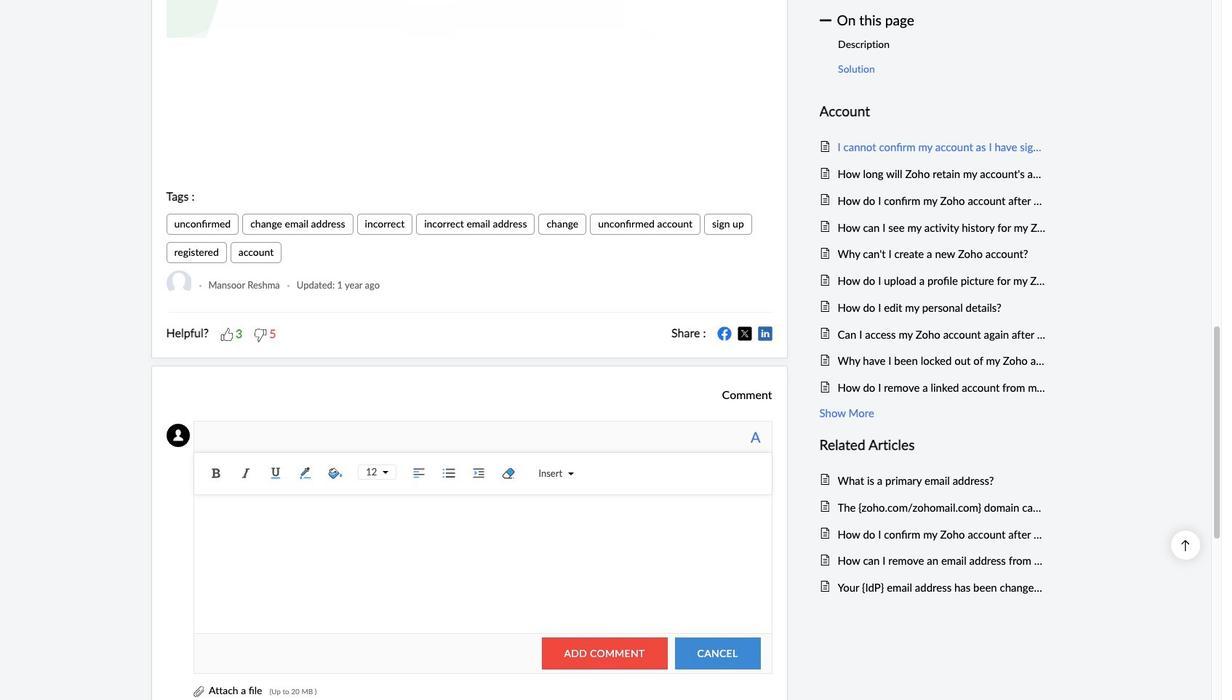 Task type: locate. For each thing, give the bounding box(es) containing it.
facebook image
[[717, 327, 731, 341]]

twitter image
[[737, 327, 752, 341]]

heading
[[820, 101, 1046, 123], [820, 434, 1046, 457]]

indent image
[[468, 463, 490, 484]]

0 vertical spatial heading
[[820, 101, 1046, 123]]

a gif showing how to edit the email address that is registered incorrectly. image
[[166, 0, 772, 38]]

1 vertical spatial heading
[[820, 434, 1046, 457]]

underline (ctrl+u) image
[[265, 463, 287, 484]]

background color image
[[325, 463, 347, 484]]

align image
[[408, 463, 430, 484]]

linkedin image
[[758, 327, 772, 341]]



Task type: describe. For each thing, give the bounding box(es) containing it.
font color image
[[295, 463, 317, 484]]

lists image
[[438, 463, 460, 484]]

italic (ctrl+i) image
[[235, 463, 257, 484]]

font size image
[[377, 470, 389, 476]]

bold (ctrl+b) image
[[205, 463, 227, 484]]

1 heading from the top
[[820, 101, 1046, 123]]

insert options image
[[562, 471, 574, 477]]

clear formatting image
[[498, 463, 520, 484]]

2 heading from the top
[[820, 434, 1046, 457]]



Task type: vqa. For each thing, say whether or not it's contained in the screenshot.
the left CHOOSE CATEGORY element
no



